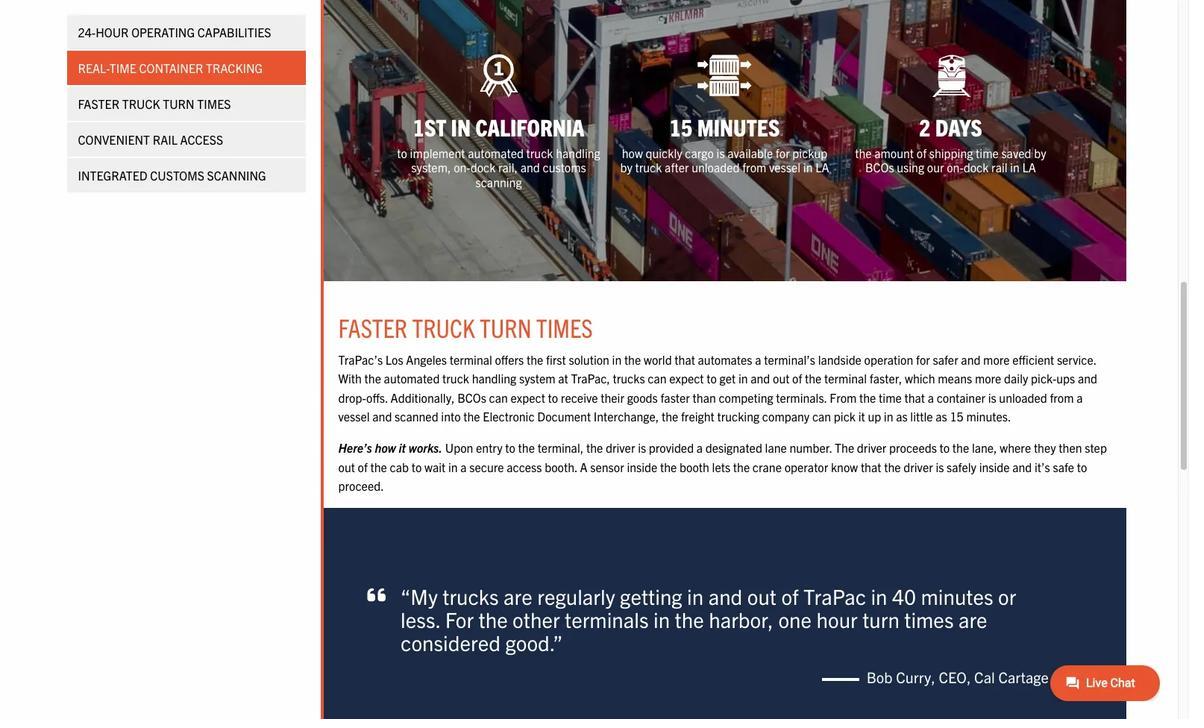 Task type: describe. For each thing, give the bounding box(es) containing it.
trapac's
[[338, 352, 383, 367]]

scanning
[[207, 168, 266, 183]]

from inside 15 minutes how quickly cargo is available for pickup by truck after unloaded from vessel in la
[[743, 160, 767, 175]]

15 minutes how quickly cargo is available for pickup by truck after unloaded from vessel in la
[[620, 112, 829, 175]]

on- inside 2 days the amount of shipping time saved by bcos using our on-dock rail in la
[[947, 160, 964, 175]]

time inside 2 days the amount of shipping time saved by bcos using our on-dock rail in la
[[976, 146, 999, 161]]

shipping
[[929, 146, 973, 161]]

1 vertical spatial can
[[489, 390, 508, 405]]

to up document
[[548, 390, 558, 405]]

hour
[[817, 606, 858, 633]]

quickly
[[646, 146, 682, 161]]

and down offs.
[[373, 409, 392, 424]]

customs
[[150, 168, 204, 183]]

world
[[644, 352, 672, 367]]

15 inside 15 minutes how quickly cargo is available for pickup by truck after unloaded from vessel in la
[[670, 112, 693, 141]]

dock inside '1st in california to implement automated truck handling system, on-dock rail, and customs scanning'
[[471, 160, 496, 175]]

the up access
[[518, 440, 535, 455]]

at
[[558, 371, 568, 386]]

in inside 15 minutes how quickly cargo is available for pickup by truck after unloaded from vessel in la
[[803, 160, 813, 175]]

the right lets
[[733, 459, 750, 474]]

of inside 2 days the amount of shipping time saved by bcos using our on-dock rail in la
[[917, 146, 927, 161]]

or
[[998, 583, 1017, 610]]

in inside upon entry to the terminal, the driver is provided a designated lane number. the driver proceeds to the lane, where they then step out of the cab to wait in a secure access booth. a sensor inside the booth lets the crane operator know that the driver is safely inside and it's safe to proceed.
[[448, 459, 458, 474]]

safer
[[933, 352, 959, 367]]

cab
[[390, 459, 409, 474]]

real-
[[78, 60, 110, 75]]

to right safe
[[1077, 459, 1087, 474]]

the down proceeds
[[884, 459, 901, 474]]

bcos inside 2 days the amount of shipping time saved by bcos using our on-dock rail in la
[[865, 160, 894, 175]]

faster truck turn times link
[[67, 87, 306, 121]]

vessel inside the trapac's los angeles terminal offers the first solution in the world that automates a terminal's landside operation for safer and more efficient service. with the automated truck handling system at trapac, trucks can expect to get in and out of the terminal faster, which means more daily pick-ups and drop-offs. additionally, bcos can expect to receive their goods faster than competing terminals. from the time that a container is unloaded from a vessel and scanned into the electronic document interchange, the freight trucking company can pick it up in as little as 15 minutes.
[[338, 409, 370, 424]]

2 days the amount of shipping time saved by bcos using our on-dock rail in la
[[855, 112, 1047, 175]]

they
[[1034, 440, 1056, 455]]

out inside upon entry to the terminal, the driver is provided a designated lane number. the driver proceeds to the lane, where they then step out of the cab to wait in a secure access booth. a sensor inside the booth lets the crane operator know that the driver is safely inside and it's safe to proceed.
[[338, 459, 355, 474]]

here's
[[338, 440, 372, 455]]

minutes
[[921, 583, 994, 610]]

los
[[386, 352, 403, 367]]

system,
[[411, 160, 451, 175]]

is inside the trapac's los angeles terminal offers the first solution in the world that automates a terminal's landside operation for safer and more efficient service. with the automated truck handling system at trapac, trucks can expect to get in and out of the terminal faster, which means more daily pick-ups and drop-offs. additionally, bcos can expect to receive their goods faster than competing terminals. from the time that a container is unloaded from a vessel and scanned into the electronic document interchange, the freight trucking company can pick it up in as little as 15 minutes.
[[988, 390, 997, 405]]

trapac
[[804, 583, 866, 610]]

for inside the trapac's los angeles terminal offers the first solution in the world that automates a terminal's landside operation for safer and more efficient service. with the automated truck handling system at trapac, trucks can expect to get in and out of the terminal faster, which means more daily pick-ups and drop-offs. additionally, bcos can expect to receive their goods faster than competing terminals. from the time that a container is unloaded from a vessel and scanned into the electronic document interchange, the freight trucking company can pick it up in as little as 15 minutes.
[[916, 352, 930, 367]]

and right ups at the right bottom of page
[[1078, 371, 1098, 386]]

15 inside the trapac's los angeles terminal offers the first solution in the world that automates a terminal's landside operation for safer and more efficient service. with the automated truck handling system at trapac, trucks can expect to get in and out of the terminal faster, which means more daily pick-ups and drop-offs. additionally, bcos can expect to receive their goods faster than competing terminals. from the time that a container is unloaded from a vessel and scanned into the electronic document interchange, the freight trucking company can pick it up in as little as 15 minutes.
[[950, 409, 964, 424]]

0 vertical spatial faster
[[78, 96, 119, 111]]

terminals
[[565, 606, 649, 633]]

the up offs.
[[365, 371, 381, 386]]

other
[[513, 606, 560, 633]]

less.
[[401, 606, 440, 633]]

a down the service.
[[1077, 390, 1083, 405]]

pick
[[834, 409, 856, 424]]

the inside 2 days the amount of shipping time saved by bcos using our on-dock rail in la
[[855, 146, 872, 161]]

company
[[762, 409, 810, 424]]

0 vertical spatial can
[[648, 371, 667, 386]]

1 vertical spatial faster truck turn times
[[338, 311, 593, 344]]

crane
[[753, 459, 782, 474]]

la for 2 days
[[1023, 160, 1036, 175]]

0 vertical spatial times
[[197, 96, 231, 111]]

with
[[338, 371, 362, 386]]

turn
[[863, 606, 900, 633]]

handling inside '1st in california to implement automated truck handling system, on-dock rail, and customs scanning'
[[556, 146, 600, 161]]

container
[[139, 60, 203, 75]]

convenient rail access
[[78, 132, 223, 147]]

good."
[[505, 629, 563, 656]]

and up competing
[[751, 371, 770, 386]]

the down the faster
[[662, 409, 678, 424]]

and inside '1st in california to implement automated truck handling system, on-dock rail, and customs scanning'
[[521, 160, 540, 175]]

in right getting
[[687, 583, 704, 610]]

provided
[[649, 440, 694, 455]]

trapac,
[[571, 371, 610, 386]]

and inside "my trucks are regularly getting in and out of trapac in 40 minutes or less. for the other terminals in the harbor, one hour turn times are considered good."
[[709, 583, 743, 610]]

to right cab
[[412, 459, 422, 474]]

trucking
[[717, 409, 760, 424]]

efficient
[[1013, 352, 1054, 367]]

and up means at the right
[[961, 352, 981, 367]]

safely
[[947, 459, 977, 474]]

the right 'into' at the bottom left
[[464, 409, 480, 424]]

"my trucks are regularly getting in and out of trapac in 40 minutes or less. for the other terminals in the harbor, one hour turn times are considered good."
[[401, 583, 1017, 656]]

1 horizontal spatial times
[[536, 311, 593, 344]]

booth.
[[545, 459, 577, 474]]

service.
[[1057, 352, 1097, 367]]

lane
[[765, 440, 787, 455]]

where
[[1000, 440, 1031, 455]]

get
[[720, 371, 736, 386]]

receive
[[561, 390, 598, 405]]

of inside "my trucks are regularly getting in and out of trapac in 40 minutes or less. for the other terminals in the harbor, one hour turn times are considered good."
[[782, 583, 799, 610]]

unloaded inside 15 minutes how quickly cargo is available for pickup by truck after unloaded from vessel in la
[[692, 160, 740, 175]]

available
[[728, 146, 773, 161]]

cal
[[975, 668, 995, 686]]

capabilities
[[198, 25, 271, 40]]

in left 40
[[871, 583, 888, 610]]

la for 15 minutes
[[816, 160, 829, 175]]

booth
[[680, 459, 710, 474]]

competing
[[719, 390, 773, 405]]

0 vertical spatial turn
[[163, 96, 194, 111]]

1 vertical spatial it
[[399, 440, 406, 455]]

terminals.
[[776, 390, 827, 405]]

harbor,
[[709, 606, 774, 633]]

1 vertical spatial faster
[[338, 311, 407, 344]]

a up booth
[[697, 440, 703, 455]]

times
[[905, 606, 954, 633]]

in right up at the right bottom of the page
[[884, 409, 894, 424]]

goods
[[627, 390, 658, 405]]

truck inside 15 minutes how quickly cargo is available for pickup by truck after unloaded from vessel in la
[[635, 160, 662, 175]]

in right get
[[739, 371, 748, 386]]

a
[[580, 459, 588, 474]]

2 inside from the left
[[979, 459, 1010, 474]]

access
[[507, 459, 542, 474]]

2 horizontal spatial driver
[[904, 459, 933, 474]]

implement
[[410, 146, 465, 161]]

in inside '1st in california to implement automated truck handling system, on-dock rail, and customs scanning'
[[451, 112, 471, 141]]

0 horizontal spatial are
[[504, 583, 533, 610]]

0 vertical spatial expect
[[669, 371, 704, 386]]

customs
[[543, 160, 586, 175]]

pickup
[[793, 146, 828, 161]]

ups
[[1057, 371, 1075, 386]]

the up terminals.
[[805, 371, 822, 386]]

out inside "my trucks are regularly getting in and out of trapac in 40 minutes or less. for the other terminals in the harbor, one hour turn times are considered good."
[[747, 583, 777, 610]]

to left get
[[707, 371, 717, 386]]

from
[[830, 390, 857, 405]]

in inside 2 days the amount of shipping time saved by bcos using our on-dock rail in la
[[1010, 160, 1020, 175]]

upon entry to the terminal, the driver is provided a designated lane number. the driver proceeds to the lane, where they then step out of the cab to wait in a secure access booth. a sensor inside the booth lets the crane operator know that the driver is safely inside and it's safe to proceed.
[[338, 440, 1107, 493]]

getting
[[620, 583, 682, 610]]

which
[[905, 371, 935, 386]]

system
[[519, 371, 556, 386]]

vessel inside 15 minutes how quickly cargo is available for pickup by truck after unloaded from vessel in la
[[769, 160, 801, 175]]

little
[[911, 409, 933, 424]]

for
[[445, 606, 474, 633]]

ceo,
[[939, 668, 971, 686]]

a down upon
[[461, 459, 467, 474]]

of inside upon entry to the terminal, the driver is provided a designated lane number. the driver proceeds to the lane, where they then step out of the cab to wait in a secure access booth. a sensor inside the booth lets the crane operator know that the driver is safely inside and it's safe to proceed.
[[358, 459, 368, 474]]

is left provided
[[638, 440, 646, 455]]

automates
[[698, 352, 753, 367]]

0 horizontal spatial faster truck turn times
[[78, 96, 231, 111]]

terminal's
[[764, 352, 816, 367]]

hour
[[96, 25, 129, 40]]

real-time container tracking link
[[67, 51, 306, 85]]

cartage
[[999, 668, 1049, 686]]

by inside 15 minutes how quickly cargo is available for pickup by truck after unloaded from vessel in la
[[620, 160, 633, 175]]

automated inside the trapac's los angeles terminal offers the first solution in the world that automates a terminal's landside operation for safer and more efficient service. with the automated truck handling system at trapac, trucks can expect to get in and out of the terminal faster, which means more daily pick-ups and drop-offs. additionally, bcos can expect to receive their goods faster than competing terminals. from the time that a container is unloaded from a vessel and scanned into the electronic document interchange, the freight trucking company can pick it up in as little as 15 minutes.
[[384, 371, 440, 386]]

truck inside '1st in california to implement automated truck handling system, on-dock rail, and customs scanning'
[[526, 146, 553, 161]]

minutes.
[[967, 409, 1011, 424]]

terminal,
[[538, 440, 584, 455]]

1 vertical spatial expect
[[511, 390, 545, 405]]

unloaded inside the trapac's los angeles terminal offers the first solution in the world that automates a terminal's landside operation for safer and more efficient service. with the automated truck handling system at trapac, trucks can expect to get in and out of the terminal faster, which means more daily pick-ups and drop-offs. additionally, bcos can expect to receive their goods faster than competing terminals. from the time that a container is unloaded from a vessel and scanned into the electronic document interchange, the freight trucking company can pick it up in as little as 15 minutes.
[[999, 390, 1047, 405]]

0 horizontal spatial truck
[[122, 96, 160, 111]]

here's how it works.
[[338, 440, 443, 455]]

the left world
[[624, 352, 641, 367]]

on- inside '1st in california to implement automated truck handling system, on-dock rail, and customs scanning'
[[454, 160, 471, 175]]



Task type: vqa. For each thing, say whether or not it's contained in the screenshot.
More
yes



Task type: locate. For each thing, give the bounding box(es) containing it.
0 horizontal spatial time
[[879, 390, 902, 405]]

of up terminals.
[[792, 371, 802, 386]]

handling down california
[[556, 146, 600, 161]]

can up electronic
[[489, 390, 508, 405]]

0 vertical spatial it
[[859, 409, 865, 424]]

the up up at the right bottom of the page
[[860, 390, 876, 405]]

can left pick
[[812, 409, 831, 424]]

is right cargo
[[717, 146, 725, 161]]

works.
[[409, 440, 443, 455]]

of inside the trapac's los angeles terminal offers the first solution in the world that automates a terminal's landside operation for safer and more efficient service. with the automated truck handling system at trapac, trucks can expect to get in and out of the terminal faster, which means more daily pick-ups and drop-offs. additionally, bcos can expect to receive their goods faster than competing terminals. from the time that a container is unloaded from a vessel and scanned into the electronic document interchange, the freight trucking company can pick it up in as little as 15 minutes.
[[792, 371, 802, 386]]

of left trapac
[[782, 583, 799, 610]]

integrated customs scanning link
[[67, 158, 306, 193]]

out
[[773, 371, 790, 386], [338, 459, 355, 474], [747, 583, 777, 610]]

1 dock from the left
[[471, 160, 496, 175]]

1 vertical spatial that
[[905, 390, 925, 405]]

1 vertical spatial turn
[[480, 311, 532, 344]]

by right saved
[[1034, 146, 1047, 161]]

proceeds
[[889, 440, 937, 455]]

sensor
[[590, 459, 624, 474]]

faster down real-
[[78, 96, 119, 111]]

container
[[937, 390, 986, 405]]

dock left rail,
[[471, 160, 496, 175]]

15
[[670, 112, 693, 141], [950, 409, 964, 424]]

in right rail
[[1010, 160, 1020, 175]]

integrated customs scanning
[[78, 168, 266, 183]]

1 horizontal spatial can
[[648, 371, 667, 386]]

truck left after at the right
[[635, 160, 662, 175]]

1 horizontal spatial 15
[[950, 409, 964, 424]]

0 vertical spatial that
[[675, 352, 695, 367]]

the left the harbor,
[[675, 606, 704, 633]]

1 vertical spatial out
[[338, 459, 355, 474]]

is
[[717, 146, 725, 161], [988, 390, 997, 405], [638, 440, 646, 455], [936, 459, 944, 474]]

that
[[675, 352, 695, 367], [905, 390, 925, 405], [861, 459, 882, 474]]

number.
[[790, 440, 832, 455]]

0 vertical spatial time
[[976, 146, 999, 161]]

scanning
[[476, 174, 522, 189]]

can down world
[[648, 371, 667, 386]]

are up good."
[[504, 583, 533, 610]]

1 horizontal spatial dock
[[964, 160, 989, 175]]

1 horizontal spatial handling
[[556, 146, 600, 161]]

24-hour operating capabilities link
[[67, 15, 306, 49]]

it inside the trapac's los angeles terminal offers the first solution in the world that automates a terminal's landside operation for safer and more efficient service. with the automated truck handling system at trapac, trucks can expect to get in and out of the terminal faster, which means more daily pick-ups and drop-offs. additionally, bcos can expect to receive their goods faster than competing terminals. from the time that a container is unloaded from a vessel and scanned into the electronic document interchange, the freight trucking company can pick it up in as little as 15 minutes.
[[859, 409, 865, 424]]

drop-
[[338, 390, 366, 405]]

in right 'terminals'
[[654, 606, 670, 633]]

for up which
[[916, 352, 930, 367]]

1 vertical spatial more
[[975, 371, 1002, 386]]

2 horizontal spatial can
[[812, 409, 831, 424]]

1 horizontal spatial truck
[[526, 146, 553, 161]]

1 vertical spatial 15
[[950, 409, 964, 424]]

1 horizontal spatial for
[[916, 352, 930, 367]]

trucks up goods
[[613, 371, 645, 386]]

one
[[779, 606, 812, 633]]

additionally,
[[391, 390, 455, 405]]

on- right the our
[[947, 160, 964, 175]]

the up a
[[586, 440, 603, 455]]

driver up sensor
[[606, 440, 635, 455]]

trucks up considered
[[443, 583, 499, 610]]

inside down the lane,
[[979, 459, 1010, 474]]

0 vertical spatial how
[[622, 146, 643, 161]]

1 horizontal spatial time
[[976, 146, 999, 161]]

means
[[938, 371, 972, 386]]

secure
[[469, 459, 504, 474]]

unloaded right after at the right
[[692, 160, 740, 175]]

operating
[[131, 25, 195, 40]]

turn up 'offers'
[[480, 311, 532, 344]]

1 as from the left
[[896, 409, 908, 424]]

wait
[[425, 459, 446, 474]]

faster,
[[870, 371, 902, 386]]

terminal
[[450, 352, 492, 367], [825, 371, 867, 386]]

2 vertical spatial that
[[861, 459, 882, 474]]

designated
[[706, 440, 762, 455]]

2 horizontal spatial that
[[905, 390, 925, 405]]

0 horizontal spatial la
[[816, 160, 829, 175]]

0 horizontal spatial on-
[[454, 160, 471, 175]]

more up 'daily'
[[983, 352, 1010, 367]]

1 horizontal spatial la
[[1023, 160, 1036, 175]]

rail
[[992, 160, 1008, 175]]

24-hour operating capabilities
[[78, 25, 271, 40]]

1st in california to implement automated truck handling system, on-dock rail, and customs scanning
[[397, 112, 600, 189]]

integrated
[[78, 168, 147, 183]]

faster
[[78, 96, 119, 111], [338, 311, 407, 344]]

0 vertical spatial out
[[773, 371, 790, 386]]

operation
[[864, 352, 914, 367]]

rail,
[[498, 160, 518, 175]]

saved
[[1002, 146, 1032, 161]]

0 horizontal spatial trucks
[[443, 583, 499, 610]]

0 horizontal spatial as
[[896, 409, 908, 424]]

document
[[537, 409, 591, 424]]

0 vertical spatial vessel
[[769, 160, 801, 175]]

bcos inside the trapac's los angeles terminal offers the first solution in the world that automates a terminal's landside operation for safer and more efficient service. with the automated truck handling system at trapac, trucks can expect to get in and out of the terminal faster, which means more daily pick-ups and drop-offs. additionally, bcos can expect to receive their goods faster than competing terminals. from the time that a container is unloaded from a vessel and scanned into the electronic document interchange, the freight trucking company can pick it up in as little as 15 minutes.
[[458, 390, 486, 405]]

tracking
[[206, 60, 263, 75]]

that right world
[[675, 352, 695, 367]]

1 vertical spatial time
[[879, 390, 902, 405]]

turn down "container"
[[163, 96, 194, 111]]

to up safely
[[940, 440, 950, 455]]

handling down 'offers'
[[472, 371, 517, 386]]

how up cab
[[375, 440, 396, 455]]

inside
[[627, 459, 658, 474], [979, 459, 1010, 474]]

to left system,
[[397, 146, 407, 161]]

0 horizontal spatial turn
[[163, 96, 194, 111]]

and left one
[[709, 583, 743, 610]]

1 horizontal spatial faster truck turn times
[[338, 311, 593, 344]]

0 horizontal spatial how
[[375, 440, 396, 455]]

0 horizontal spatial that
[[675, 352, 695, 367]]

that inside upon entry to the terminal, the driver is provided a designated lane number. the driver proceeds to the lane, where they then step out of the cab to wait in a secure access booth. a sensor inside the booth lets the crane operator know that the driver is safely inside and it's safe to proceed.
[[861, 459, 882, 474]]

1 horizontal spatial from
[[1050, 390, 1074, 405]]

that right know
[[861, 459, 882, 474]]

15 up quickly
[[670, 112, 693, 141]]

0 horizontal spatial for
[[776, 146, 790, 161]]

bcos
[[865, 160, 894, 175], [458, 390, 486, 405]]

interchange,
[[594, 409, 659, 424]]

truck up angeles
[[412, 311, 475, 344]]

0 horizontal spatial faster
[[78, 96, 119, 111]]

0 horizontal spatial from
[[743, 160, 767, 175]]

0 vertical spatial truck
[[122, 96, 160, 111]]

of up proceed.
[[358, 459, 368, 474]]

for left pickup
[[776, 146, 790, 161]]

a
[[755, 352, 761, 367], [928, 390, 934, 405], [1077, 390, 1083, 405], [697, 440, 703, 455], [461, 459, 467, 474]]

2 vertical spatial can
[[812, 409, 831, 424]]

first
[[546, 352, 566, 367]]

convenient rail access link
[[67, 122, 306, 157]]

time
[[976, 146, 999, 161], [879, 390, 902, 405]]

the
[[855, 146, 872, 161], [527, 352, 543, 367], [624, 352, 641, 367], [365, 371, 381, 386], [805, 371, 822, 386], [860, 390, 876, 405], [464, 409, 480, 424], [662, 409, 678, 424], [518, 440, 535, 455], [586, 440, 603, 455], [953, 440, 969, 455], [370, 459, 387, 474], [660, 459, 677, 474], [733, 459, 750, 474], [884, 459, 901, 474], [479, 606, 508, 633], [675, 606, 704, 633]]

on-
[[454, 160, 471, 175], [947, 160, 964, 175]]

0 vertical spatial 15
[[670, 112, 693, 141]]

as right the little
[[936, 409, 947, 424]]

considered
[[401, 629, 501, 656]]

and right rail,
[[521, 160, 540, 175]]

truck up the convenient rail access
[[122, 96, 160, 111]]

0 horizontal spatial dock
[[471, 160, 496, 175]]

0 vertical spatial more
[[983, 352, 1010, 367]]

operator
[[785, 459, 828, 474]]

1 vertical spatial for
[[916, 352, 930, 367]]

convenient
[[78, 132, 150, 147]]

as left the little
[[896, 409, 908, 424]]

automated inside '1st in california to implement automated truck handling system, on-dock rail, and customs scanning'
[[468, 146, 524, 161]]

0 horizontal spatial unloaded
[[692, 160, 740, 175]]

1 horizontal spatial inside
[[979, 459, 1010, 474]]

offs.
[[366, 390, 388, 405]]

0 horizontal spatial expect
[[511, 390, 545, 405]]

out inside the trapac's los angeles terminal offers the first solution in the world that automates a terminal's landside operation for safer and more efficient service. with the automated truck handling system at trapac, trucks can expect to get in and out of the terminal faster, which means more daily pick-ups and drop-offs. additionally, bcos can expect to receive their goods faster than competing terminals. from the time that a container is unloaded from a vessel and scanned into the electronic document interchange, the freight trucking company can pick it up in as little as 15 minutes.
[[773, 371, 790, 386]]

1 on- from the left
[[454, 160, 471, 175]]

is left safely
[[936, 459, 944, 474]]

after
[[665, 160, 689, 175]]

0 horizontal spatial truck
[[443, 371, 469, 386]]

40
[[892, 583, 916, 610]]

2 dock from the left
[[964, 160, 989, 175]]

handling
[[556, 146, 600, 161], [472, 371, 517, 386]]

bob
[[867, 668, 893, 686]]

0 horizontal spatial times
[[197, 96, 231, 111]]

faster truck turn times
[[78, 96, 231, 111], [338, 311, 593, 344]]

daily
[[1004, 371, 1028, 386]]

2 as from the left
[[936, 409, 947, 424]]

it's
[[1035, 459, 1050, 474]]

1 horizontal spatial terminal
[[825, 371, 867, 386]]

safe
[[1053, 459, 1075, 474]]

0 horizontal spatial terminal
[[450, 352, 492, 367]]

1 inside from the left
[[627, 459, 658, 474]]

0 vertical spatial unloaded
[[692, 160, 740, 175]]

1 vertical spatial vessel
[[338, 409, 370, 424]]

dock
[[471, 160, 496, 175], [964, 160, 989, 175]]

0 vertical spatial terminal
[[450, 352, 492, 367]]

0 vertical spatial automated
[[468, 146, 524, 161]]

0 horizontal spatial it
[[399, 440, 406, 455]]

0 vertical spatial faster truck turn times
[[78, 96, 231, 111]]

angeles
[[406, 352, 447, 367]]

in right 1st
[[451, 112, 471, 141]]

1 horizontal spatial automated
[[468, 146, 524, 161]]

access
[[180, 132, 223, 147]]

0 horizontal spatial vessel
[[338, 409, 370, 424]]

0 horizontal spatial can
[[489, 390, 508, 405]]

0 horizontal spatial by
[[620, 160, 633, 175]]

california
[[476, 112, 585, 141]]

by left quickly
[[620, 160, 633, 175]]

bob curry, ceo, cal cartage
[[867, 668, 1049, 686]]

trucks inside the trapac's los angeles terminal offers the first solution in the world that automates a terminal's landside operation for safer and more efficient service. with the automated truck handling system at trapac, trucks can expect to get in and out of the terminal faster, which means more daily pick-ups and drop-offs. additionally, bcos can expect to receive their goods faster than competing terminals. from the time that a container is unloaded from a vessel and scanned into the electronic document interchange, the freight trucking company can pick it up in as little as 15 minutes.
[[613, 371, 645, 386]]

expect up the faster
[[669, 371, 704, 386]]

la inside 15 minutes how quickly cargo is available for pickup by truck after unloaded from vessel in la
[[816, 160, 829, 175]]

that down which
[[905, 390, 925, 405]]

0 horizontal spatial bcos
[[458, 390, 486, 405]]

2 horizontal spatial truck
[[635, 160, 662, 175]]

1 horizontal spatial it
[[859, 409, 865, 424]]

terminal left 'offers'
[[450, 352, 492, 367]]

the down provided
[[660, 459, 677, 474]]

in right "wait"
[[448, 459, 458, 474]]

the left "amount"
[[855, 146, 872, 161]]

it left up at the right bottom of the page
[[859, 409, 865, 424]]

times up first
[[536, 311, 593, 344]]

their
[[601, 390, 625, 405]]

it up cab
[[399, 440, 406, 455]]

real-time container tracking
[[78, 60, 263, 75]]

on- right system,
[[454, 160, 471, 175]]

dock left rail
[[964, 160, 989, 175]]

is inside 15 minutes how quickly cargo is available for pickup by truck after unloaded from vessel in la
[[717, 146, 725, 161]]

to right entry
[[505, 440, 516, 455]]

offers
[[495, 352, 524, 367]]

1 vertical spatial terminal
[[825, 371, 867, 386]]

the left cab
[[370, 459, 387, 474]]

1 vertical spatial automated
[[384, 371, 440, 386]]

more left 'daily'
[[975, 371, 1002, 386]]

expect down system
[[511, 390, 545, 405]]

2 vertical spatial out
[[747, 583, 777, 610]]

time inside the trapac's los angeles terminal offers the first solution in the world that automates a terminal's landside operation for safer and more efficient service. with the automated truck handling system at trapac, trucks can expect to get in and out of the terminal faster, which means more daily pick-ups and drop-offs. additionally, bcos can expect to receive their goods faster than competing terminals. from the time that a container is unloaded from a vessel and scanned into the electronic document interchange, the freight trucking company can pick it up in as little as 15 minutes.
[[879, 390, 902, 405]]

how left quickly
[[622, 146, 643, 161]]

0 horizontal spatial 15
[[670, 112, 693, 141]]

1 vertical spatial trucks
[[443, 583, 499, 610]]

2 la from the left
[[1023, 160, 1036, 175]]

0 vertical spatial for
[[776, 146, 790, 161]]

out down terminal's
[[773, 371, 790, 386]]

1st
[[413, 112, 446, 141]]

and
[[521, 160, 540, 175], [961, 352, 981, 367], [751, 371, 770, 386], [1078, 371, 1098, 386], [373, 409, 392, 424], [1013, 459, 1032, 474], [709, 583, 743, 610]]

1 vertical spatial how
[[375, 440, 396, 455]]

truck inside the trapac's los angeles terminal offers the first solution in the world that automates a terminal's landside operation for safer and more efficient service. with the automated truck handling system at trapac, trucks can expect to get in and out of the terminal faster, which means more daily pick-ups and drop-offs. additionally, bcos can expect to receive their goods faster than competing terminals. from the time that a container is unloaded from a vessel and scanned into the electronic document interchange, the freight trucking company can pick it up in as little as 15 minutes.
[[443, 371, 469, 386]]

inside down provided
[[627, 459, 658, 474]]

1 horizontal spatial trucks
[[613, 371, 645, 386]]

than
[[693, 390, 716, 405]]

faster up trapac's
[[338, 311, 407, 344]]

2 on- from the left
[[947, 160, 964, 175]]

lane,
[[972, 440, 997, 455]]

then
[[1059, 440, 1082, 455]]

how inside 15 minutes how quickly cargo is available for pickup by truck after unloaded from vessel in la
[[622, 146, 643, 161]]

expect
[[669, 371, 704, 386], [511, 390, 545, 405]]

0 vertical spatial bcos
[[865, 160, 894, 175]]

1 horizontal spatial are
[[959, 606, 988, 633]]

of left the our
[[917, 146, 927, 161]]

the up safely
[[953, 440, 969, 455]]

and left 'it's'
[[1013, 459, 1032, 474]]

in right solution
[[612, 352, 622, 367]]

unloaded
[[692, 160, 740, 175], [999, 390, 1047, 405]]

la inside 2 days the amount of shipping time saved by bcos using our on-dock rail in la
[[1023, 160, 1036, 175]]

a left terminal's
[[755, 352, 761, 367]]

know
[[831, 459, 858, 474]]

solid image
[[368, 585, 386, 606]]

1 vertical spatial times
[[536, 311, 593, 344]]

is up minutes.
[[988, 390, 997, 405]]

solution
[[569, 352, 610, 367]]

1 horizontal spatial truck
[[412, 311, 475, 344]]

0 vertical spatial handling
[[556, 146, 600, 161]]

1 la from the left
[[816, 160, 829, 175]]

driver down proceeds
[[904, 459, 933, 474]]

1 vertical spatial from
[[1050, 390, 1074, 405]]

amount
[[875, 146, 914, 161]]

our
[[927, 160, 944, 175]]

1 horizontal spatial on-
[[947, 160, 964, 175]]

vessel down drop-
[[338, 409, 370, 424]]

a up the little
[[928, 390, 934, 405]]

the right for
[[479, 606, 508, 633]]

trucks inside "my trucks are regularly getting in and out of trapac in 40 minutes or less. for the other terminals in the harbor, one hour turn times are considered good."
[[443, 583, 499, 610]]

0 horizontal spatial automated
[[384, 371, 440, 386]]

dock inside 2 days the amount of shipping time saved by bcos using our on-dock rail in la
[[964, 160, 989, 175]]

la right rail
[[1023, 160, 1036, 175]]

0 horizontal spatial driver
[[606, 440, 635, 455]]

1 horizontal spatial expect
[[669, 371, 704, 386]]

la
[[816, 160, 829, 175], [1023, 160, 1036, 175]]

bcos left using
[[865, 160, 894, 175]]

15 down container
[[950, 409, 964, 424]]

1 horizontal spatial driver
[[857, 440, 887, 455]]

out down here's
[[338, 459, 355, 474]]

are left or
[[959, 606, 988, 633]]

lets
[[712, 459, 731, 474]]

1 vertical spatial unloaded
[[999, 390, 1047, 405]]

in right available
[[803, 160, 813, 175]]

turn
[[163, 96, 194, 111], [480, 311, 532, 344]]

out left one
[[747, 583, 777, 610]]

1 horizontal spatial that
[[861, 459, 882, 474]]

by inside 2 days the amount of shipping time saved by bcos using our on-dock rail in la
[[1034, 146, 1047, 161]]

and inside upon entry to the terminal, the driver is provided a designated lane number. the driver proceeds to the lane, where they then step out of the cab to wait in a secure access booth. a sensor inside the booth lets the crane operator know that the driver is safely inside and it's safe to proceed.
[[1013, 459, 1032, 474]]

the up system
[[527, 352, 543, 367]]

faster truck turn times up the convenient rail access
[[78, 96, 231, 111]]

1 horizontal spatial as
[[936, 409, 947, 424]]

1 horizontal spatial by
[[1034, 146, 1047, 161]]

truck down angeles
[[443, 371, 469, 386]]

1 horizontal spatial turn
[[480, 311, 532, 344]]

for inside 15 minutes how quickly cargo is available for pickup by truck after unloaded from vessel in la
[[776, 146, 790, 161]]

automated
[[468, 146, 524, 161], [384, 371, 440, 386]]

handling inside the trapac's los angeles terminal offers the first solution in the world that automates a terminal's landside operation for safer and more efficient service. with the automated truck handling system at trapac, trucks can expect to get in and out of the terminal faster, which means more daily pick-ups and drop-offs. additionally, bcos can expect to receive their goods faster than competing terminals. from the time that a container is unloaded from a vessel and scanned into the electronic document interchange, the freight trucking company can pick it up in as little as 15 minutes.
[[472, 371, 517, 386]]

0 vertical spatial trucks
[[613, 371, 645, 386]]

unloaded down 'daily'
[[999, 390, 1047, 405]]

from inside the trapac's los angeles terminal offers the first solution in the world that automates a terminal's landside operation for safer and more efficient service. with the automated truck handling system at trapac, trucks can expect to get in and out of the terminal faster, which means more daily pick-ups and drop-offs. additionally, bcos can expect to receive their goods faster than competing terminals. from the time that a container is unloaded from a vessel and scanned into the electronic document interchange, the freight trucking company can pick it up in as little as 15 minutes.
[[1050, 390, 1074, 405]]

to inside '1st in california to implement automated truck handling system, on-dock rail, and customs scanning'
[[397, 146, 407, 161]]

1 horizontal spatial unloaded
[[999, 390, 1047, 405]]

bcos up 'into' at the bottom left
[[458, 390, 486, 405]]



